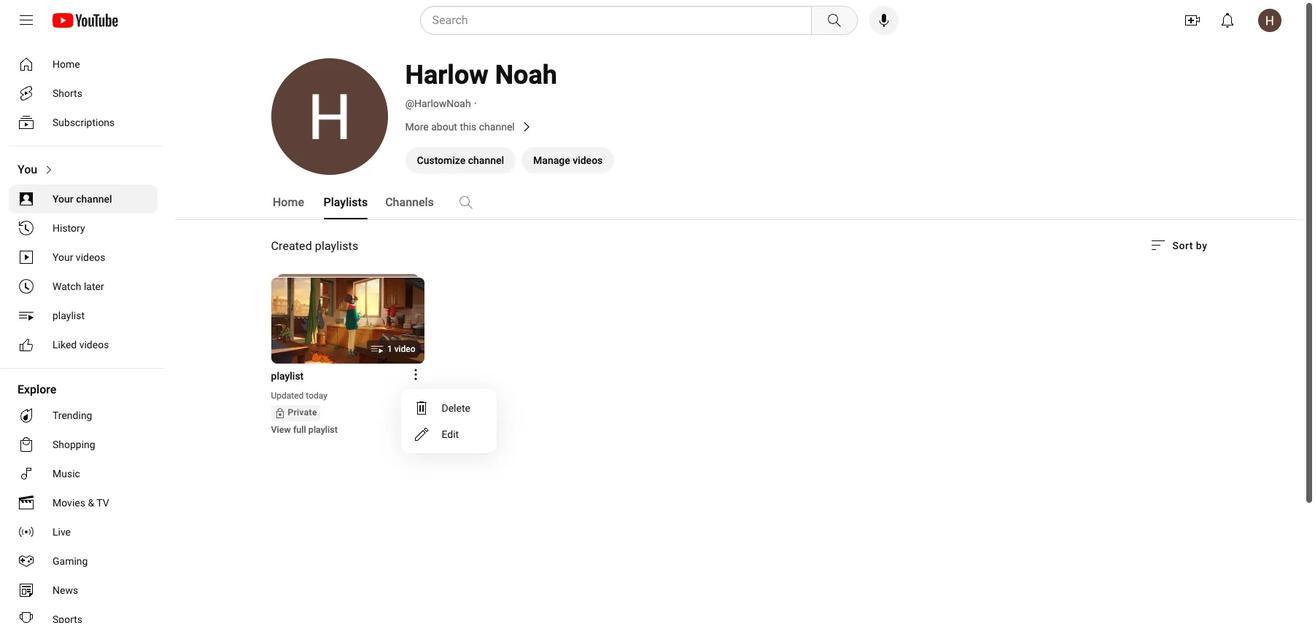 Task type: describe. For each thing, give the bounding box(es) containing it.
explore
[[18, 383, 56, 397]]

0 vertical spatial channel
[[479, 121, 515, 133]]

1 horizontal spatial playlist
[[271, 371, 304, 382]]

you
[[18, 163, 37, 177]]

customize
[[417, 155, 466, 166]]

video
[[395, 344, 415, 355]]

gaming
[[53, 556, 88, 568]]

more about this channel
[[405, 121, 515, 133]]

history
[[53, 223, 85, 234]]

playlist link inside harlow noah main content
[[271, 369, 407, 384]]

your videos
[[53, 252, 105, 263]]

live
[[53, 527, 71, 538]]

movies & tv
[[53, 498, 109, 509]]

your for your channel
[[53, 193, 74, 205]]

private
[[288, 408, 317, 418]]

list box containing delete
[[401, 390, 497, 454]]

today
[[306, 391, 327, 401]]

trending
[[53, 410, 92, 422]]

your channel
[[53, 193, 112, 205]]

shorts
[[53, 88, 82, 99]]

videos for liked videos
[[79, 339, 109, 351]]

about
[[431, 121, 457, 133]]

videos for your videos
[[76, 252, 105, 263]]

more
[[405, 121, 429, 133]]

playlists
[[315, 239, 358, 253]]

playlists
[[324, 196, 368, 209]]

sort by button
[[1149, 237, 1208, 255]]

avatar image image
[[1259, 9, 1282, 32]]

created
[[271, 239, 312, 253]]

by
[[1196, 240, 1208, 252]]

&
[[88, 498, 94, 509]]

news
[[53, 585, 78, 597]]

delete
[[442, 403, 471, 414]]

subscriptions
[[53, 117, 115, 128]]

more about this channel link
[[405, 118, 843, 136]]

watch
[[53, 281, 81, 293]]

your for your videos
[[53, 252, 73, 263]]

delete option
[[401, 395, 497, 422]]

edit
[[442, 429, 459, 441]]

this
[[460, 121, 477, 133]]

liked videos
[[53, 339, 109, 351]]

watch later
[[53, 281, 104, 293]]

later
[[84, 281, 104, 293]]

harlow noah main content
[[175, 3, 1304, 624]]

1 video
[[387, 344, 415, 355]]

0 vertical spatial home
[[53, 58, 80, 70]]

videos for manage videos
[[573, 155, 603, 166]]



Task type: vqa. For each thing, say whether or not it's contained in the screenshot.
SCHEDULED related to in
no



Task type: locate. For each thing, give the bounding box(es) containing it.
tab list inside harlow noah main content
[[271, 185, 587, 220]]

your
[[53, 193, 74, 205], [53, 252, 73, 263]]

0 horizontal spatial playlist
[[53, 310, 85, 322]]

you link
[[9, 155, 158, 185], [9, 155, 158, 185]]

Customize channel text field
[[417, 155, 504, 166]]

view full playlist link
[[271, 425, 338, 436]]

videos up later
[[76, 252, 105, 263]]

manage videos
[[533, 155, 603, 166]]

1 your from the top
[[53, 193, 74, 205]]

home link
[[9, 50, 158, 79], [9, 50, 158, 79]]

full
[[293, 425, 306, 436]]

updated today
[[271, 391, 327, 401]]

shorts link
[[9, 79, 158, 108], [9, 79, 158, 108]]

movies
[[53, 498, 85, 509]]

playlist link
[[9, 301, 158, 331], [9, 301, 158, 331], [271, 369, 407, 384]]

customize channel
[[417, 155, 504, 166]]

playlist right full on the bottom left of the page
[[308, 425, 338, 436]]

channel
[[479, 121, 515, 133], [468, 155, 504, 166], [76, 193, 112, 205]]

1 vertical spatial playlist
[[271, 371, 304, 382]]

list box
[[401, 390, 497, 454]]

history link
[[9, 214, 158, 243], [9, 214, 158, 243]]

sort
[[1173, 240, 1194, 252]]

view
[[271, 425, 291, 436]]

1 vertical spatial channel
[[468, 155, 504, 166]]

liked
[[53, 339, 77, 351]]

manage
[[533, 155, 570, 166]]

playlist down watch
[[53, 310, 85, 322]]

shopping
[[53, 439, 95, 451]]

your channel link
[[9, 185, 158, 214], [9, 185, 158, 214]]

Manage videos text field
[[533, 155, 603, 166]]

2 vertical spatial playlist
[[308, 425, 338, 436]]

subscriptions link
[[9, 108, 158, 137], [9, 108, 158, 137]]

noah
[[495, 60, 557, 90]]

edit option
[[401, 422, 497, 448]]

1 video link
[[271, 277, 424, 366]]

channel down this
[[468, 155, 504, 166]]

news link
[[9, 576, 158, 606], [9, 576, 158, 606]]

customize channel link
[[405, 147, 516, 174]]

trending link
[[9, 401, 158, 430], [9, 401, 158, 430]]

harlow
[[405, 60, 489, 90]]

2 horizontal spatial playlist
[[308, 425, 338, 436]]

live link
[[9, 518, 158, 547], [9, 518, 158, 547]]

shopping link
[[9, 430, 158, 460], [9, 430, 158, 460]]

1
[[387, 344, 392, 355]]

playlist up updated
[[271, 371, 304, 382]]

created playlists button
[[271, 239, 358, 255]]

tab list containing home
[[271, 185, 587, 220]]

None search field
[[394, 6, 861, 35]]

‧
[[474, 98, 477, 109]]

2 vertical spatial videos
[[79, 339, 109, 351]]

view full playlist
[[271, 425, 338, 436]]

channel up history
[[76, 193, 112, 205]]

watch later link
[[9, 272, 158, 301], [9, 272, 158, 301]]

2 vertical spatial channel
[[76, 193, 112, 205]]

edit link
[[401, 422, 497, 448]]

channel for customize channel
[[468, 155, 504, 166]]

your up watch
[[53, 252, 73, 263]]

@harlownoah
[[405, 98, 471, 109]]

playlist
[[53, 310, 85, 322], [271, 371, 304, 382], [308, 425, 338, 436]]

Search text field
[[432, 11, 808, 30]]

manage videos link
[[522, 147, 615, 174]]

channel right this
[[479, 121, 515, 133]]

liked videos link
[[9, 331, 158, 360], [9, 331, 158, 360]]

tab list
[[271, 185, 587, 220]]

0 vertical spatial your
[[53, 193, 74, 205]]

0 vertical spatial playlist
[[53, 310, 85, 322]]

created playlists
[[271, 239, 358, 253]]

gaming link
[[9, 547, 158, 576], [9, 547, 158, 576]]

videos right liked
[[79, 339, 109, 351]]

1 vertical spatial videos
[[76, 252, 105, 263]]

1 vertical spatial home
[[273, 196, 304, 209]]

harlow noah @harlownoah ‧
[[405, 60, 557, 109]]

videos inside harlow noah main content
[[573, 155, 603, 166]]

home
[[53, 58, 80, 70], [273, 196, 304, 209]]

music link
[[9, 460, 158, 489], [9, 460, 158, 489]]

home inside harlow noah main content
[[273, 196, 304, 209]]

videos
[[573, 155, 603, 166], [76, 252, 105, 263], [79, 339, 109, 351]]

0 vertical spatial videos
[[573, 155, 603, 166]]

1 horizontal spatial home
[[273, 196, 304, 209]]

updated
[[271, 391, 304, 401]]

0 horizontal spatial home
[[53, 58, 80, 70]]

home up created
[[273, 196, 304, 209]]

movies & tv link
[[9, 489, 158, 518], [9, 489, 158, 518]]

channel for your channel
[[76, 193, 112, 205]]

private status
[[271, 406, 320, 422]]

1 vertical spatial your
[[53, 252, 73, 263]]

sort by
[[1173, 240, 1208, 252]]

channels
[[385, 196, 434, 209]]

tv
[[96, 498, 109, 509]]

music
[[53, 468, 80, 480]]

your up history
[[53, 193, 74, 205]]

home up shorts
[[53, 58, 80, 70]]

your videos link
[[9, 243, 158, 272], [9, 243, 158, 272]]

2 your from the top
[[53, 252, 73, 263]]

videos right the manage
[[573, 155, 603, 166]]



